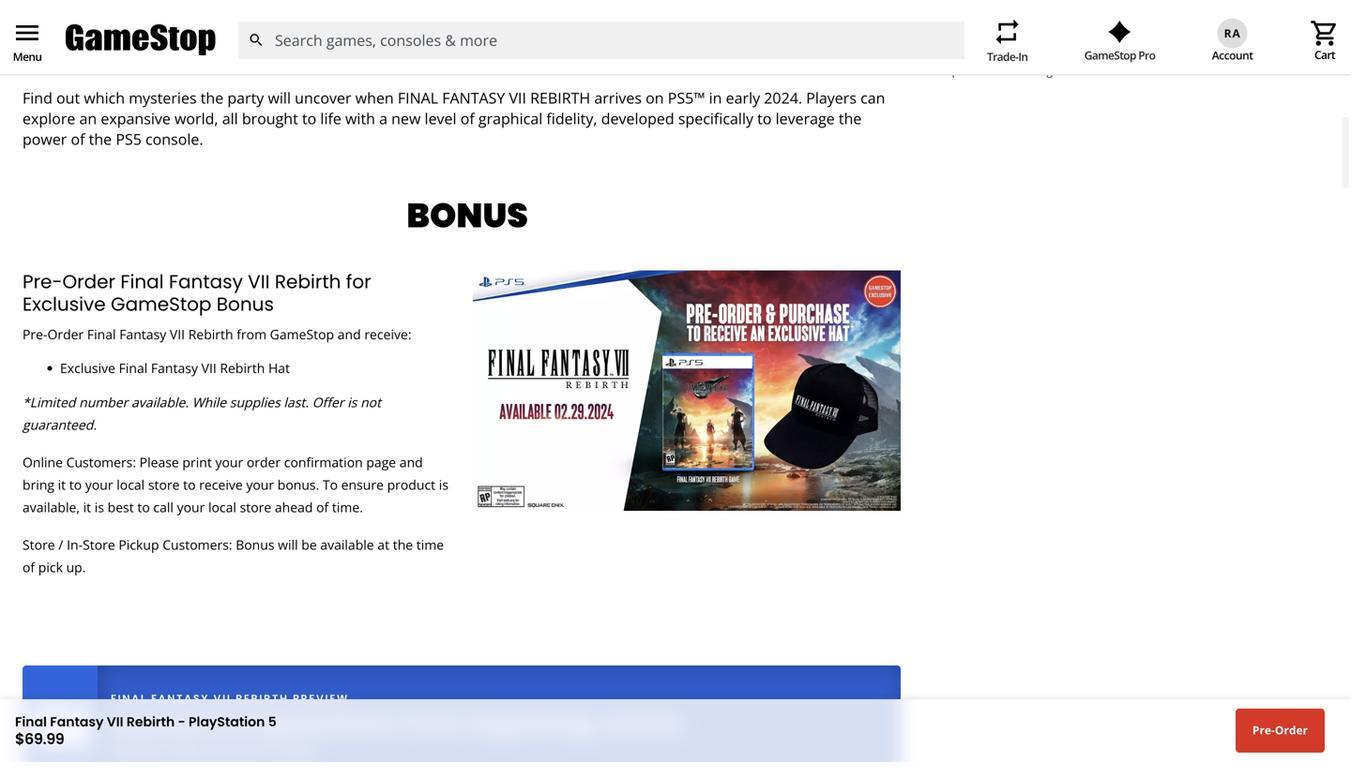 Task type: vqa. For each thing, say whether or not it's contained in the screenshot.
order to the left
yes



Task type: locate. For each thing, give the bounding box(es) containing it.
vii
[[509, 88, 526, 108], [248, 269, 270, 295], [170, 325, 185, 343], [201, 359, 217, 377], [213, 692, 231, 706], [107, 713, 123, 732]]

will up brought
[[268, 88, 291, 108]]

0 horizontal spatial gamestop
[[111, 291, 212, 317]]

rebirth up brian
[[127, 713, 175, 732]]

rebirth up '5'
[[236, 692, 289, 706]]

1 vertical spatial guaranteed.
[[23, 416, 97, 434]]

collectibles
[[689, 42, 757, 60]]

vii inside final fantasy vii rebirth preview exclusive impressions from exploring junon by brian shea on dec 19, 2023
[[213, 692, 231, 706]]

store up the call
[[148, 476, 180, 494]]

0 horizontal spatial guaranteed.
[[23, 416, 97, 434]]

of inside store / in-store pickup customers: bonus will be available at the time of pick up.
[[23, 559, 35, 577]]

1 vertical spatial order
[[247, 454, 281, 472]]

ensure
[[341, 476, 384, 494]]

1 horizontal spatial customers:
[[162, 536, 232, 554]]

0 vertical spatial order
[[1088, 29, 1117, 45]]

0 horizontal spatial in
[[23, 31, 36, 52]]

friends
[[371, 31, 420, 52]]

local up best
[[117, 476, 145, 494]]

on inside in this standalone adventure, cloud strife and his friends have escaped the dystopian city of midgar and embark on a new journey across the wide world of gaia to pursue the vengeful swordsman, sephiroth.
[[810, 31, 828, 52]]

in left 1
[[1018, 49, 1028, 64]]

2 vertical spatial exclusive
[[111, 705, 229, 742]]

menu
[[12, 18, 42, 48]]

the up the world,
[[201, 88, 223, 108]]

new down final
[[391, 108, 421, 129]]

world,
[[175, 108, 218, 129]]

vii up graphical
[[509, 88, 526, 108]]

store left ahead
[[240, 499, 271, 517]]

order
[[1100, 42, 1135, 60], [62, 269, 115, 295], [47, 325, 84, 343], [1275, 723, 1308, 739]]

Search games, consoles & more search field
[[275, 21, 931, 59]]

your right the call
[[177, 499, 205, 517]]

2 horizontal spatial on
[[810, 31, 828, 52]]

0 vertical spatial exclusive
[[23, 291, 106, 317]]

will inside store / in-store pickup customers: bonus will be available at the time of pick up.
[[278, 536, 298, 554]]

final inside final fantasy vii rebirth - playstation 5 $69.99
[[15, 713, 47, 732]]

deals
[[529, 42, 562, 60]]

of right city
[[650, 31, 664, 52]]

preview
[[293, 692, 349, 706]]

city
[[622, 31, 646, 52]]

and right midgar
[[721, 31, 748, 52]]

ps5
[[116, 129, 142, 149]]

in left "this"
[[23, 31, 36, 52]]

of left pick
[[23, 559, 35, 577]]

1 vertical spatial customers:
[[162, 536, 232, 554]]

graphical
[[478, 108, 543, 129]]

will inside find out which mysteries the party will uncover when final fantasy vii rebirth arrives on ps5™ in early 2024. players can explore an expansive world, all brought to life with a new level of graphical fidelity, developed specifically to leverage the power of the ps5 console.
[[268, 88, 291, 108]]

0 vertical spatial new
[[844, 31, 873, 52]]

0 vertical spatial guaranteed.
[[1047, 63, 1110, 78]]

does
[[980, 29, 1006, 45]]

pre- inside button
[[1252, 723, 1275, 739]]

standalone
[[69, 31, 147, 52]]

order for pre-order
[[1275, 723, 1308, 739]]

order for until
[[1088, 29, 1117, 45]]

2 vertical spatial not
[[360, 394, 381, 411]]

0 vertical spatial not
[[1009, 29, 1026, 45]]

-
[[178, 713, 185, 732]]

0 vertical spatial on
[[810, 31, 828, 52]]

local down receive
[[208, 499, 236, 517]]

1 horizontal spatial a
[[832, 31, 840, 52]]

order inside button
[[1275, 723, 1308, 739]]

it left best
[[83, 499, 91, 517]]

1 vertical spatial store
[[240, 499, 271, 517]]

new inside in this standalone adventure, cloud strife and his friends have escaped the dystopian city of midgar and embark on a new journey across the wide world of gaia to pursue the vengeful swordsman, sephiroth.
[[844, 31, 873, 52]]

and right style
[[1204, 46, 1224, 61]]

1 vertical spatial a
[[379, 108, 387, 129]]

order for pre-order final fantasy vii rebirth for exclusive gamestop bonus pre-order final fantasy vii rebirth from gamestop and receive:
[[62, 269, 115, 295]]

of down fantasy
[[460, 108, 474, 129]]

0 vertical spatial customers:
[[66, 454, 136, 472]]

in
[[23, 31, 36, 52], [1018, 49, 1028, 64]]

the right at at the bottom
[[393, 536, 413, 554]]

not down 1
[[1026, 63, 1044, 78]]

is right "product"
[[439, 476, 448, 494]]

billing
[[946, 29, 977, 45]]

customers:
[[66, 454, 136, 472], [162, 536, 232, 554]]

delivery
[[210, 42, 258, 60]]

to left the call
[[137, 499, 150, 517]]

an
[[79, 108, 97, 129]]

dystopian
[[550, 31, 619, 52]]

0 horizontal spatial order
[[247, 454, 281, 472]]

gamestop image
[[66, 22, 216, 58]]

and up pursue
[[316, 31, 343, 52]]

occur
[[1029, 29, 1058, 45]]

guaranteed. inside billing does not occur until order is processed note: includes 1 item. selection is random. style and color may vary. specific item is not guaranteed.
[[1047, 63, 1110, 78]]

explore
[[23, 108, 75, 129]]

1 vertical spatial not
[[1026, 63, 1044, 78]]

guaranteed.
[[1047, 63, 1110, 78], [23, 416, 97, 434]]

rebirth inside final fantasy vii rebirth preview exclusive impressions from exploring junon by brian shea on dec 19, 2023
[[236, 692, 289, 706]]

white
[[1212, 42, 1246, 60]]

1 horizontal spatial store
[[240, 499, 271, 517]]

game informer image
[[31, 703, 89, 750]]

guaranteed. down *limited
[[23, 416, 97, 434]]

*limited number available. while supplies last. offer is not guaranteed.
[[23, 394, 381, 434]]

a left video
[[832, 31, 840, 52]]

track
[[1066, 42, 1097, 60]]

up.
[[66, 559, 86, 577]]

store
[[148, 476, 180, 494], [240, 499, 271, 517]]

billing does not occur until order is processed note: includes 1 item. selection is random. style and color may vary. specific item is not guaranteed.
[[946, 29, 1307, 78]]

menu
[[13, 49, 42, 64]]

order up bonus.
[[247, 454, 281, 472]]

vii inside final fantasy vii rebirth - playstation 5 $69.99
[[107, 713, 123, 732]]

store left /
[[23, 536, 55, 554]]

1 horizontal spatial guaranteed.
[[1047, 63, 1110, 78]]

on right the embark
[[810, 31, 828, 52]]

on left dec on the bottom left of page
[[207, 741, 225, 761]]

adventure,
[[151, 31, 227, 52]]

bring
[[23, 476, 54, 494]]

call
[[153, 499, 174, 517]]

in-
[[67, 536, 83, 554]]

to down strife
[[289, 52, 304, 72]]

1 vertical spatial new
[[391, 108, 421, 129]]

0 horizontal spatial local
[[117, 476, 145, 494]]

order for your
[[247, 454, 281, 472]]

all
[[222, 108, 238, 129]]

a down the when
[[379, 108, 387, 129]]

vii up by
[[107, 713, 123, 732]]

0 vertical spatial store
[[148, 476, 180, 494]]

vary.
[[1282, 46, 1307, 61]]

0 vertical spatial it
[[58, 476, 66, 494]]

gamestop
[[1084, 47, 1136, 63], [111, 291, 212, 317], [270, 325, 334, 343]]

last.
[[284, 394, 309, 411]]

final
[[120, 269, 164, 295], [87, 325, 116, 343], [119, 359, 148, 377], [111, 692, 147, 706], [15, 713, 47, 732]]

in this standalone adventure, cloud strife and his friends have escaped the dystopian city of midgar and embark on a new journey across the wide world of gaia to pursue the vengeful swordsman, sephiroth.
[[23, 31, 873, 72]]

vii up playstation
[[213, 692, 231, 706]]

of down to
[[316, 499, 329, 517]]

order inside billing does not occur until order is processed note: includes 1 item. selection is random. style and color may vary. specific item is not guaranteed.
[[1088, 29, 1117, 45]]

strife
[[275, 31, 312, 52]]

online
[[23, 454, 63, 472]]

0 horizontal spatial store
[[148, 476, 180, 494]]

1 horizontal spatial it
[[83, 499, 91, 517]]

customers: up best
[[66, 454, 136, 472]]

0 vertical spatial a
[[832, 31, 840, 52]]

is down gamestop pro icon
[[1117, 46, 1126, 61]]

developed
[[601, 108, 674, 129]]

track order link
[[1047, 42, 1135, 60]]

2 vertical spatial bonus
[[236, 536, 274, 554]]

1 vertical spatial will
[[278, 536, 298, 554]]

not
[[1009, 29, 1026, 45], [1026, 63, 1044, 78], [360, 394, 381, 411]]

not right the offer
[[360, 394, 381, 411]]

5
[[268, 713, 277, 732]]

rebirth inside final fantasy vii rebirth - playstation 5 $69.99
[[127, 713, 175, 732]]

to left life
[[302, 108, 316, 129]]

1 vertical spatial bonus
[[217, 291, 274, 317]]

fantasy
[[169, 269, 243, 295], [119, 325, 166, 343], [151, 359, 198, 377], [151, 692, 209, 706], [50, 713, 104, 732]]

1 horizontal spatial on
[[646, 88, 664, 108]]

0 horizontal spatial a
[[379, 108, 387, 129]]

shopping_cart
[[1310, 18, 1340, 48]]

1 horizontal spatial new
[[844, 31, 873, 52]]

ahead
[[275, 499, 313, 517]]

new releases link
[[391, 42, 473, 60]]

1 vertical spatial on
[[646, 88, 664, 108]]

rebirth down from
[[220, 359, 265, 377]]

1 horizontal spatial in
[[1018, 49, 1028, 64]]

specifically
[[678, 108, 753, 129]]

and left "receive:"
[[338, 325, 361, 343]]

is right the offer
[[347, 394, 357, 411]]

not up includes
[[1009, 29, 1026, 45]]

order up selection
[[1088, 29, 1117, 45]]

shopping_cart cart
[[1310, 18, 1340, 62]]

2 vertical spatial on
[[207, 741, 225, 761]]

a inside find out which mysteries the party will uncover when final fantasy vii rebirth arrives on ps5™ in early 2024. players can explore an expansive world, all brought to life with a new level of graphical fidelity, developed specifically to leverage the power of the ps5 console.
[[379, 108, 387, 129]]

order inside "online customers: please print your order confirmation page and bring it to your local store to receive your bonus. to ensure product is available, it is best to call your local store ahead of time."
[[247, 454, 281, 472]]

and inside pre-order final fantasy vii rebirth for exclusive gamestop bonus pre-order final fantasy vii rebirth from gamestop and receive:
[[338, 325, 361, 343]]

guaranteed. down "track"
[[1047, 63, 1110, 78]]

0 vertical spatial bonus
[[378, 192, 545, 239]]

0 vertical spatial local
[[117, 476, 145, 494]]

it right bring
[[58, 476, 66, 494]]

your
[[215, 454, 243, 472], [85, 476, 113, 494], [246, 476, 274, 494], [177, 499, 205, 517]]

best
[[108, 499, 134, 517]]

customers: inside "online customers: please print your order confirmation page and bring it to your local store to receive your bonus. to ensure product is available, it is best to call your local store ahead of time."
[[66, 454, 136, 472]]

pickup
[[119, 536, 159, 554]]

bonus.
[[277, 476, 319, 494]]

cloud
[[231, 31, 271, 52]]

receive
[[199, 476, 243, 494]]

processed
[[1131, 29, 1185, 45]]

your up best
[[85, 476, 113, 494]]

the inside store / in-store pickup customers: bonus will be available at the time of pick up.
[[393, 536, 413, 554]]

fidelity,
[[546, 108, 597, 129]]

1 horizontal spatial local
[[208, 499, 236, 517]]

customers: down the call
[[162, 536, 232, 554]]

1 horizontal spatial gamestop
[[270, 325, 334, 343]]

1 horizontal spatial order
[[1088, 29, 1117, 45]]

digital store
[[288, 42, 361, 60]]

store right digital
[[329, 42, 361, 60]]

be
[[301, 536, 317, 554]]

on inside final fantasy vii rebirth preview exclusive impressions from exploring junon by brian shea on dec 19, 2023
[[207, 741, 225, 761]]

time
[[416, 536, 444, 554]]

0 horizontal spatial customers:
[[66, 454, 136, 472]]

new right consoles "link"
[[844, 31, 873, 52]]

of down cloud
[[236, 52, 250, 72]]

gamestop pro icon image
[[1108, 21, 1131, 43]]

to up available,
[[69, 476, 82, 494]]

and up "product"
[[399, 454, 423, 472]]

consoles link
[[787, 42, 840, 60]]

will left be
[[278, 536, 298, 554]]

vii up while
[[201, 359, 217, 377]]

0 horizontal spatial on
[[207, 741, 225, 761]]

and
[[316, 31, 343, 52], [721, 31, 748, 52], [1204, 46, 1224, 61], [338, 325, 361, 343], [399, 454, 423, 472]]

1 vertical spatial gamestop
[[111, 291, 212, 317]]

bonus inside pre-order final fantasy vii rebirth for exclusive gamestop bonus pre-order final fantasy vii rebirth from gamestop and receive:
[[217, 291, 274, 317]]

in inside repeat trade-in
[[1018, 49, 1028, 64]]

of
[[650, 31, 664, 52], [236, 52, 250, 72], [460, 108, 474, 129], [71, 129, 85, 149], [316, 499, 329, 517], [23, 559, 35, 577]]

party
[[227, 88, 264, 108]]

0 vertical spatial will
[[268, 88, 291, 108]]

on up developed at the top
[[646, 88, 664, 108]]

vii up from
[[248, 269, 270, 295]]

to
[[323, 476, 338, 494]]

search button
[[237, 21, 275, 59]]

in
[[709, 88, 722, 108]]

pre- for pre-order final fantasy vii rebirth for exclusive gamestop bonus pre-order final fantasy vii rebirth from gamestop and receive:
[[23, 269, 62, 295]]

ben white payload center
[[1186, 42, 1336, 60]]

games
[[907, 42, 949, 60]]

0 horizontal spatial new
[[391, 108, 421, 129]]

2 horizontal spatial gamestop
[[1084, 47, 1136, 63]]



Task type: describe. For each thing, give the bounding box(es) containing it.
pre- for pre-order
[[1252, 723, 1275, 739]]

ps5™
[[668, 88, 705, 108]]

a inside in this standalone adventure, cloud strife and his friends have escaped the dystopian city of midgar and embark on a new journey across the wide world of gaia to pursue the vengeful swordsman, sephiroth.
[[832, 31, 840, 52]]

while
[[192, 394, 226, 411]]

top deals
[[503, 42, 562, 60]]

fantasy inside final fantasy vii rebirth preview exclusive impressions from exploring junon by brian shea on dec 19, 2023
[[151, 692, 209, 706]]

item.
[[1037, 46, 1064, 61]]

new
[[391, 42, 418, 60]]

from
[[401, 705, 468, 742]]

pre-order button
[[1236, 709, 1325, 753]]

the down his
[[361, 52, 384, 72]]

shop
[[15, 42, 45, 60]]

supplies
[[230, 394, 280, 411]]

time.
[[332, 499, 363, 517]]

available.
[[131, 394, 189, 411]]

digital
[[288, 42, 326, 60]]

payload
[[1249, 42, 1294, 60]]

the left wide
[[129, 52, 152, 72]]

of inside "online customers: please print your order confirmation page and bring it to your local store to receive your bonus. to ensure product is available, it is best to call your local store ahead of time."
[[316, 499, 329, 517]]

fantasy inside final fantasy vii rebirth - playstation 5 $69.99
[[50, 713, 104, 732]]

gaia
[[254, 52, 285, 72]]

is up the gamestop pro
[[1120, 29, 1128, 45]]

embark
[[752, 31, 806, 52]]

is inside *limited number available. while supplies last. offer is not guaranteed.
[[347, 394, 357, 411]]

includes
[[981, 46, 1025, 61]]

brian
[[131, 741, 167, 761]]

available,
[[23, 499, 80, 517]]

bonus inside store / in-store pickup customers: bonus will be available at the time of pick up.
[[236, 536, 274, 554]]

account
[[1212, 47, 1253, 63]]

final fantasy vii rebirth standard edition bonus image
[[473, 270, 901, 511]]

escaped
[[461, 31, 519, 52]]

which
[[84, 88, 125, 108]]

swordsman,
[[451, 52, 537, 72]]

level
[[425, 108, 457, 129]]

not inside *limited number available. while supplies last. offer is not guaranteed.
[[360, 394, 381, 411]]

fantasy
[[442, 88, 505, 108]]

the right escaped
[[523, 31, 546, 52]]

owned
[[616, 42, 659, 60]]

exclusive inside pre-order final fantasy vii rebirth for exclusive gamestop bonus pre-order final fantasy vii rebirth from gamestop and receive:
[[23, 291, 106, 317]]

consoles
[[787, 42, 840, 60]]

top deals link
[[503, 42, 562, 60]]

guaranteed. inside *limited number available. while supplies last. offer is not guaranteed.
[[23, 416, 97, 434]]

pre- for pre-owned
[[592, 42, 616, 60]]

on inside find out which mysteries the party will uncover when final fantasy vii rebirth arrives on ps5™ in early 2024. players can explore an expansive world, all brought to life with a new level of graphical fidelity, developed specifically to leverage the power of the ps5 console.
[[646, 88, 664, 108]]

can
[[860, 88, 885, 108]]

to inside in this standalone adventure, cloud strife and his friends have escaped the dystopian city of midgar and embark on a new journey across the wide world of gaia to pursue the vengeful swordsman, sephiroth.
[[289, 52, 304, 72]]

find
[[23, 88, 52, 108]]

this
[[40, 31, 65, 52]]

of down an
[[71, 129, 85, 149]]

available
[[320, 536, 374, 554]]

0 horizontal spatial it
[[58, 476, 66, 494]]

to down 2024.
[[757, 108, 772, 129]]

top
[[503, 42, 526, 60]]

collectibles link
[[689, 42, 757, 60]]

wide
[[156, 52, 189, 72]]

until
[[1061, 29, 1085, 45]]

0 vertical spatial gamestop
[[1084, 47, 1136, 63]]

final inside final fantasy vii rebirth preview exclusive impressions from exploring junon by brian shea on dec 19, 2023
[[111, 692, 147, 706]]

1 vertical spatial exclusive
[[60, 359, 115, 377]]

vii up "exclusive final fantasy vii rebirth hat"
[[170, 325, 185, 343]]

his
[[347, 31, 367, 52]]

shop my store
[[15, 42, 101, 60]]

rebirth
[[530, 88, 590, 108]]

please
[[139, 454, 179, 472]]

rebirth left for
[[275, 269, 341, 295]]

pick
[[38, 559, 63, 577]]

is left best
[[95, 499, 104, 517]]

by
[[111, 741, 127, 761]]

expansive
[[101, 108, 171, 129]]

final fantasy vii rebirth preview exclusive impressions from exploring junon by brian shea on dec 19, 2023
[[111, 692, 681, 761]]

early
[[726, 88, 760, 108]]

players
[[806, 88, 857, 108]]

to down print
[[183, 476, 196, 494]]

shea
[[171, 741, 204, 761]]

store right my
[[70, 42, 101, 60]]

/
[[58, 536, 63, 554]]

*limited
[[23, 394, 75, 411]]

style
[[1176, 46, 1201, 61]]

shop my store link
[[15, 42, 101, 60]]

track order
[[1066, 42, 1135, 60]]

store up up.
[[83, 536, 115, 554]]

customers: inside store / in-store pickup customers: bonus will be available at the time of pick up.
[[162, 536, 232, 554]]

mysteries
[[129, 88, 197, 108]]

hat
[[268, 359, 290, 377]]

is right item
[[1015, 63, 1023, 78]]

in inside in this standalone adventure, cloud strife and his friends have escaped the dystopian city of midgar and embark on a new journey across the wide world of gaia to pursue the vengeful swordsman, sephiroth.
[[23, 31, 36, 52]]

final
[[398, 88, 438, 108]]

random.
[[1128, 46, 1173, 61]]

power
[[23, 129, 67, 149]]

same day delivery link
[[147, 42, 258, 60]]

exploring
[[474, 705, 593, 742]]

pre-owned link
[[592, 42, 659, 60]]

pre-owned
[[592, 42, 659, 60]]

the down players
[[839, 108, 862, 129]]

1 vertical spatial local
[[208, 499, 236, 517]]

2 vertical spatial gamestop
[[270, 325, 334, 343]]

gamestop pro
[[1084, 47, 1155, 63]]

arrives
[[594, 88, 642, 108]]

your up receive
[[215, 454, 243, 472]]

note:
[[946, 46, 978, 61]]

your left bonus.
[[246, 476, 274, 494]]

selection
[[1067, 46, 1114, 61]]

gamestop pro link
[[1084, 21, 1155, 63]]

brought
[[242, 108, 298, 129]]

print
[[182, 454, 212, 472]]

color
[[1227, 46, 1253, 61]]

rebirth left from
[[188, 325, 233, 343]]

vii inside find out which mysteries the party will uncover when final fantasy vii rebirth arrives on ps5™ in early 2024. players can explore an expansive world, all brought to life with a new level of graphical fidelity, developed specifically to leverage the power of the ps5 console.
[[509, 88, 526, 108]]

and inside billing does not occur until order is processed note: includes 1 item. selection is random. style and color may vary. specific item is not guaranteed.
[[1204, 46, 1224, 61]]

same day delivery
[[147, 42, 258, 60]]

online customers: please print your order confirmation page and bring it to your local store to receive your bonus. to ensure product is available, it is best to call your local store ahead of time.
[[23, 454, 448, 517]]

new inside find out which mysteries the party will uncover when final fantasy vii rebirth arrives on ps5™ in early 2024. players can explore an expansive world, all brought to life with a new level of graphical fidelity, developed specifically to leverage the power of the ps5 console.
[[391, 108, 421, 129]]

1 vertical spatial it
[[83, 499, 91, 517]]

search search field
[[237, 21, 964, 59]]

impressions
[[235, 705, 395, 742]]

ra
[[1224, 25, 1241, 41]]

the down an
[[89, 129, 112, 149]]

confirmation
[[284, 454, 363, 472]]

from
[[237, 325, 266, 343]]

order for track order
[[1100, 42, 1135, 60]]

have
[[424, 31, 457, 52]]

ben
[[1186, 42, 1209, 60]]

across
[[80, 52, 125, 72]]

exclusive inside final fantasy vii rebirth preview exclusive impressions from exploring junon by brian shea on dec 19, 2023
[[111, 705, 229, 742]]

and inside "online customers: please print your order confirmation page and bring it to your local store to receive your bonus. to ensure product is available, it is best to call your local store ahead of time."
[[399, 454, 423, 472]]

2024.
[[764, 88, 802, 108]]



